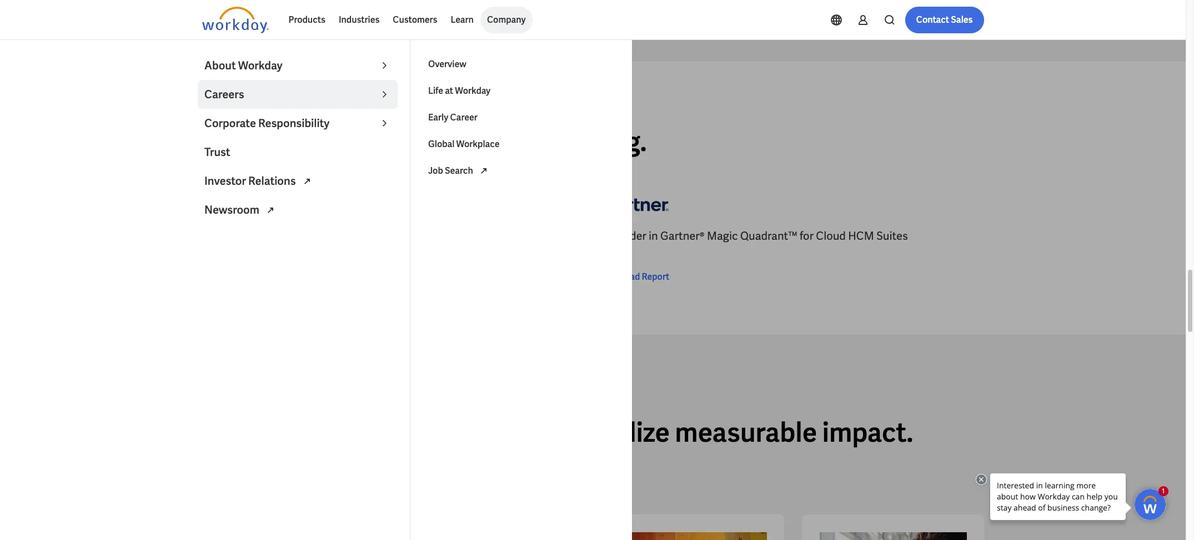 Task type: locate. For each thing, give the bounding box(es) containing it.
opens in a new tab image up newsroom link
[[300, 175, 314, 189]]

for left 'erp'
[[426, 229, 440, 244]]

what analysts say
[[202, 98, 282, 108]]

2 gartner® from the left
[[661, 229, 705, 244]]

global workplace
[[428, 138, 500, 150]]

leader inside a leader in 2023 gartner® magic quadrant™ for cloud erp for service- centric enterprises
[[212, 229, 247, 244]]

leader up 'read'
[[612, 229, 647, 244]]

1 horizontal spatial gartner®
[[661, 229, 705, 244]]

a for a leader in 2023 gartner® magic quadrant™ for cloud erp for service- centric enterprises
[[202, 229, 210, 244]]

workday inside dropdown button
[[238, 58, 283, 73]]

in
[[307, 125, 330, 159], [249, 229, 258, 244], [649, 229, 658, 244]]

3 for from the left
[[800, 229, 814, 244]]

corporate responsibility
[[204, 116, 330, 131]]

finance,
[[335, 125, 431, 159]]

gartner® down newsroom link
[[287, 229, 331, 244]]

in up report
[[649, 229, 658, 244]]

for left hcm
[[800, 229, 814, 244]]

leader for a leader in 2023 gartner® magic quadrant™ for cloud erp for service- centric enterprises
[[212, 229, 247, 244]]

1 horizontal spatial workday
[[455, 85, 491, 97]]

leader
[[226, 125, 302, 159]]

job
[[428, 165, 443, 177]]

leader up centric at top
[[212, 229, 247, 244]]

learn
[[451, 14, 474, 26]]

early career link
[[422, 104, 622, 131]]

0 horizontal spatial quadrant™
[[367, 229, 424, 244]]

0 vertical spatial workday
[[238, 58, 283, 73]]

1 horizontal spatial leader
[[612, 229, 647, 244]]

gartner image for gartner®
[[602, 189, 669, 220]]

workplace
[[457, 138, 500, 150]]

2 for from the left
[[498, 229, 511, 244]]

read report
[[620, 271, 670, 283]]

read report link
[[602, 271, 670, 284]]

in for 2023
[[249, 229, 258, 244]]

contact sales link
[[906, 7, 984, 33]]

opens in a new tab image inside investor relations link
[[300, 175, 314, 189]]

2 gartner image from the left
[[602, 189, 669, 220]]

0 horizontal spatial leader
[[212, 229, 247, 244]]

0 horizontal spatial workday
[[238, 58, 283, 73]]

life at workday link
[[422, 78, 622, 104]]

a down "what"
[[202, 125, 221, 159]]

1 horizontal spatial quadrant™
[[741, 229, 798, 244]]

0 horizontal spatial opens in a new tab image
[[300, 175, 314, 189]]

2 cloud from the left
[[816, 229, 846, 244]]

1 horizontal spatial for
[[498, 229, 511, 244]]

centric
[[202, 245, 239, 259]]

workday up analysts
[[238, 58, 283, 73]]

1 horizontal spatial opens in a new tab image
[[477, 165, 491, 178]]

1 quadrant™ from the left
[[367, 229, 424, 244]]

early career
[[428, 112, 478, 123]]

investor relations
[[204, 174, 298, 188]]

2 horizontal spatial in
[[649, 229, 658, 244]]

quadrant™
[[367, 229, 424, 244], [741, 229, 798, 244]]

global
[[428, 138, 455, 150]]

job search link
[[422, 158, 622, 185]]

cloud left 'erp'
[[443, 229, 473, 244]]

in left 2023
[[249, 229, 258, 244]]

2 horizontal spatial for
[[800, 229, 814, 244]]

early
[[428, 112, 449, 123]]

1 leader from the left
[[212, 229, 247, 244]]

gartner image
[[202, 189, 269, 220], [602, 189, 669, 220]]

gartner®
[[287, 229, 331, 244], [661, 229, 705, 244]]

0 horizontal spatial gartner image
[[202, 189, 269, 220]]

at
[[445, 85, 453, 97]]

leader
[[212, 229, 247, 244], [612, 229, 647, 244]]

0 horizontal spatial for
[[426, 229, 440, 244]]

industries button
[[332, 7, 386, 33]]

1 vertical spatial workday
[[455, 85, 491, 97]]

2 leader from the left
[[612, 229, 647, 244]]

workday right at
[[455, 85, 491, 97]]

careers
[[204, 87, 244, 102]]

0 horizontal spatial magic
[[334, 229, 365, 244]]

2 magic from the left
[[707, 229, 738, 244]]

job search
[[428, 165, 475, 177]]

0 horizontal spatial gartner®
[[287, 229, 331, 244]]

go to the homepage image
[[202, 7, 269, 33]]

in up investor relations link
[[307, 125, 330, 159]]

in inside a leader in 2023 gartner® magic quadrant™ for cloud erp for service- centric enterprises
[[249, 229, 258, 244]]

1 magic from the left
[[334, 229, 365, 244]]

0 horizontal spatial in
[[249, 229, 258, 244]]

opens in a new tab image inside job search link
[[477, 165, 491, 178]]

life
[[428, 85, 443, 97]]

cloud
[[443, 229, 473, 244], [816, 229, 846, 244]]

1 cloud from the left
[[443, 229, 473, 244]]

1 horizontal spatial magic
[[707, 229, 738, 244]]

newsroom link
[[198, 196, 398, 224]]

what
[[202, 98, 225, 108]]

cloud left hcm
[[816, 229, 846, 244]]

opens in a new tab image right search
[[477, 165, 491, 178]]

for right 'erp'
[[498, 229, 511, 244]]

opens in a new tab image
[[477, 165, 491, 178], [300, 175, 314, 189]]

magic
[[334, 229, 365, 244], [707, 229, 738, 244]]

impact.
[[823, 416, 914, 450]]

customers button
[[386, 7, 444, 33]]

1 horizontal spatial cloud
[[816, 229, 846, 244]]

a up centric at top
[[202, 229, 210, 244]]

1 horizontal spatial in
[[307, 125, 330, 159]]

1 gartner image from the left
[[202, 189, 269, 220]]

workday
[[238, 58, 283, 73], [455, 85, 491, 97]]

0 horizontal spatial cloud
[[443, 229, 473, 244]]

a
[[202, 125, 221, 159], [202, 229, 210, 244], [602, 229, 610, 244]]

gartner® up report
[[661, 229, 705, 244]]

for
[[426, 229, 440, 244], [498, 229, 511, 244], [800, 229, 814, 244]]

a inside a leader in 2023 gartner® magic quadrant™ for cloud erp for service- centric enterprises
[[202, 229, 210, 244]]

1 horizontal spatial gartner image
[[602, 189, 669, 220]]

a up read report link
[[602, 229, 610, 244]]

cloud inside a leader in 2023 gartner® magic quadrant™ for cloud erp for service- centric enterprises
[[443, 229, 473, 244]]

1 gartner® from the left
[[287, 229, 331, 244]]



Task type: vqa. For each thing, say whether or not it's contained in the screenshot.
governance
no



Task type: describe. For each thing, give the bounding box(es) containing it.
life at workday
[[428, 85, 491, 97]]

corporate responsibility button
[[198, 109, 398, 138]]

2023
[[261, 229, 285, 244]]

responsibility
[[258, 116, 330, 131]]

2 quadrant™ from the left
[[741, 229, 798, 244]]

a leader in finance, hr, and planning.
[[202, 125, 647, 159]]

global workplace link
[[422, 131, 622, 158]]

company
[[487, 14, 526, 26]]

learn all the successes life time fitness achieved with workday. image
[[620, 533, 767, 541]]

contact sales
[[917, 14, 973, 26]]

say
[[267, 98, 282, 108]]

all
[[430, 416, 459, 450]]

hr,
[[436, 125, 479, 159]]

a leader in gartner® magic quadrant™ for cloud hcm suites
[[602, 229, 908, 244]]

customers
[[393, 14, 438, 26]]

gartner® inside a leader in 2023 gartner® magic quadrant™ for cloud erp for service- centric enterprises
[[287, 229, 331, 244]]

opens in a new tab image for job search
[[477, 165, 491, 178]]

learn button
[[444, 7, 481, 33]]

career
[[450, 112, 478, 123]]

investor relations link
[[198, 167, 398, 196]]

products
[[289, 14, 326, 26]]

opens in a new tab image for investor relations
[[300, 175, 314, 189]]

planning.
[[535, 125, 647, 159]]

bdo canada image
[[820, 533, 967, 541]]

measurable
[[675, 416, 817, 450]]

a leader in 2023 gartner® magic quadrant™ for cloud erp for service- centric enterprises
[[202, 229, 555, 259]]

about workday
[[204, 58, 283, 73]]

leader for a leader in gartner® magic quadrant™ for cloud hcm suites
[[612, 229, 647, 244]]

trust link
[[198, 138, 398, 167]]

analysts
[[227, 98, 266, 108]]

careers button
[[198, 80, 398, 109]]

relations
[[248, 174, 296, 188]]

corporate
[[204, 116, 256, 131]]

overview
[[428, 58, 467, 70]]

contact
[[917, 14, 950, 26]]

industries
[[339, 14, 380, 26]]

hcm
[[849, 229, 874, 244]]

quadrant™ inside a leader in 2023 gartner® magic quadrant™ for cloud erp for service- centric enterprises
[[367, 229, 424, 244]]

and
[[484, 125, 530, 159]]

read
[[620, 271, 640, 283]]

report
[[642, 271, 670, 283]]

magic inside a leader in 2023 gartner® magic quadrant™ for cloud erp for service- centric enterprises
[[334, 229, 365, 244]]

a for a leader in gartner® magic quadrant™ for cloud hcm suites
[[602, 229, 610, 244]]

search
[[445, 165, 473, 177]]

opens in a new tab image
[[264, 204, 277, 217]]

companies
[[202, 416, 339, 450]]

gartner image for 2023
[[202, 189, 269, 220]]

products button
[[282, 7, 332, 33]]

company button
[[481, 7, 533, 33]]

1 for from the left
[[426, 229, 440, 244]]

trust
[[204, 145, 230, 159]]

about workday button
[[198, 51, 398, 80]]

across
[[345, 416, 425, 450]]

enterprises
[[242, 245, 299, 259]]

newsroom
[[204, 203, 262, 217]]

in for finance,
[[307, 125, 330, 159]]

a for a leader in finance, hr, and planning.
[[202, 125, 221, 159]]

about
[[204, 58, 236, 73]]

overview link
[[422, 51, 622, 78]]

erp
[[475, 229, 495, 244]]

realize
[[591, 416, 670, 450]]

sales
[[951, 14, 973, 26]]

investor
[[204, 174, 246, 188]]

companies across all industries realize measurable impact.
[[202, 416, 914, 450]]

in for gartner®
[[649, 229, 658, 244]]

industries
[[464, 416, 586, 450]]

service-
[[514, 229, 555, 244]]

suites
[[877, 229, 908, 244]]



